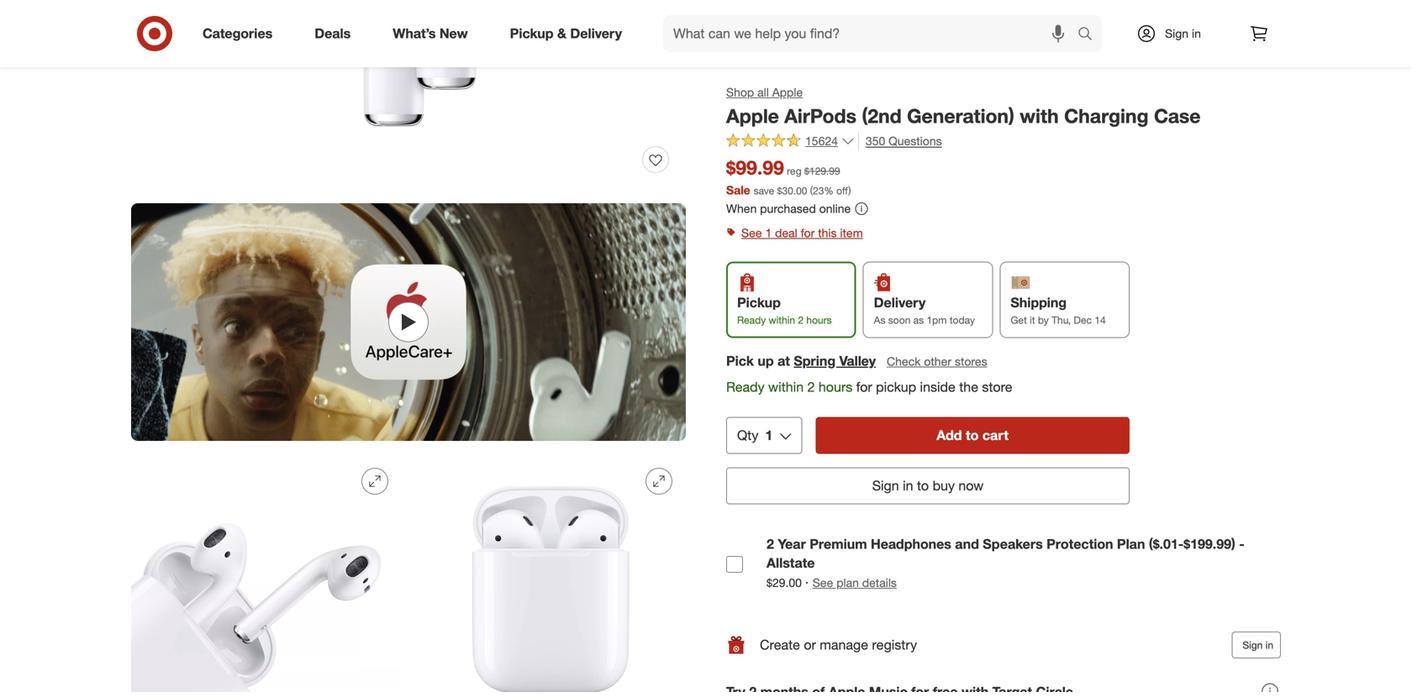 Task type: vqa. For each thing, say whether or not it's contained in the screenshot.


Task type: describe. For each thing, give the bounding box(es) containing it.
when
[[727, 201, 757, 216]]

$129.99
[[805, 165, 841, 178]]

sign in inside button
[[1243, 640, 1274, 652]]

manage
[[820, 638, 869, 654]]

it
[[1030, 314, 1036, 327]]

shop
[[727, 85, 755, 100]]

details
[[863, 576, 897, 591]]

deals link
[[300, 15, 372, 52]]

see 1 deal for this item link
[[727, 221, 1282, 245]]

0 horizontal spatial for
[[801, 226, 815, 240]]

search button
[[1071, 15, 1111, 56]]

when purchased online
[[727, 201, 851, 216]]

spring valley button
[[794, 352, 876, 371]]

pickup & delivery
[[510, 25, 622, 42]]

2 inside 'pickup ready within 2 hours'
[[798, 314, 804, 327]]

pick
[[727, 353, 754, 370]]

check
[[887, 354, 921, 369]]

get
[[1011, 314, 1028, 327]]

spring
[[794, 353, 836, 370]]

what's new link
[[379, 15, 489, 52]]

case
[[1155, 104, 1201, 128]]

check other stores
[[887, 354, 988, 369]]

apple airpods (2nd generation) with charging case, 3 of 8 image
[[131, 455, 402, 693]]

350 questions link
[[859, 132, 942, 151]]

·
[[806, 575, 809, 591]]

350
[[866, 134, 886, 149]]

What can we help you find? suggestions appear below search field
[[664, 15, 1082, 52]]

inside
[[921, 379, 956, 396]]

purchased
[[760, 201, 816, 216]]

-
[[1240, 536, 1245, 553]]

and
[[956, 536, 980, 553]]

$199.99)
[[1184, 536, 1236, 553]]

2 year premium headphones and speakers protection plan ($.01-$199.99) - allstate $29.00 · see plan details
[[767, 536, 1245, 591]]

1pm
[[927, 314, 947, 327]]

30.00
[[782, 185, 808, 197]]

1 vertical spatial hours
[[819, 379, 853, 396]]

categories link
[[188, 15, 294, 52]]

allstate
[[767, 556, 815, 572]]

with
[[1020, 104, 1059, 128]]

&
[[558, 25, 567, 42]]

deal
[[776, 226, 798, 240]]

stores
[[955, 354, 988, 369]]

the
[[960, 379, 979, 396]]

plan
[[837, 576, 859, 591]]

qty
[[738, 427, 759, 444]]

today
[[950, 314, 976, 327]]

sign in to buy now button
[[727, 468, 1130, 505]]

cart
[[983, 427, 1009, 444]]

sale
[[727, 183, 751, 198]]

by
[[1039, 314, 1049, 327]]

sign in link
[[1123, 15, 1228, 52]]

search
[[1071, 27, 1111, 43]]

ready inside 'pickup ready within 2 hours'
[[738, 314, 766, 327]]

now
[[959, 478, 984, 494]]

dec
[[1074, 314, 1092, 327]]

qty 1
[[738, 427, 773, 444]]

all
[[758, 85, 769, 100]]

1 vertical spatial sign
[[873, 478, 900, 494]]

other
[[925, 354, 952, 369]]

$
[[777, 185, 782, 197]]

pickup for ready
[[738, 295, 781, 311]]

$29.00
[[767, 576, 802, 591]]

up
[[758, 353, 774, 370]]

1 for see
[[766, 226, 772, 240]]

categories
[[203, 25, 273, 42]]

at
[[778, 353, 790, 370]]

15624
[[806, 134, 838, 149]]

0 vertical spatial sign
[[1166, 26, 1189, 41]]

apple airpods (2nd generation) with charging case, 2 of 8, play video image
[[131, 204, 686, 442]]



Task type: locate. For each thing, give the bounding box(es) containing it.
15624 link
[[727, 132, 855, 152]]

reg
[[787, 165, 802, 178]]

0 horizontal spatial sign
[[873, 478, 900, 494]]

as
[[914, 314, 924, 327]]

apple right all
[[773, 85, 803, 100]]

1 vertical spatial in
[[903, 478, 914, 494]]

for down valley
[[857, 379, 873, 396]]

1 horizontal spatial see
[[813, 576, 834, 591]]

for left this
[[801, 226, 815, 240]]

2 vertical spatial in
[[1266, 640, 1274, 652]]

soon
[[889, 314, 911, 327]]

delivery up 'soon'
[[874, 295, 926, 311]]

within up the at
[[769, 314, 796, 327]]

shipping get it by thu, dec 14
[[1011, 295, 1106, 327]]

questions
[[889, 134, 942, 149]]

sign in button
[[1232, 632, 1282, 659]]

2
[[798, 314, 804, 327], [808, 379, 815, 396], [767, 536, 774, 553]]

1 vertical spatial to
[[918, 478, 929, 494]]

pickup ready within 2 hours
[[738, 295, 832, 327]]

charging
[[1065, 104, 1149, 128]]

350 questions
[[866, 134, 942, 149]]

)
[[849, 185, 852, 197]]

generation)
[[908, 104, 1015, 128]]

1 right qty at bottom right
[[766, 427, 773, 444]]

to right the add
[[966, 427, 979, 444]]

valley
[[840, 353, 876, 370]]

0 horizontal spatial 2
[[767, 536, 774, 553]]

within inside 'pickup ready within 2 hours'
[[769, 314, 796, 327]]

hours down spring valley button
[[819, 379, 853, 396]]

1 vertical spatial ready
[[727, 379, 765, 396]]

this
[[818, 226, 837, 240]]

what's
[[393, 25, 436, 42]]

($.01-
[[1150, 536, 1184, 553]]

airpods
[[785, 104, 857, 128]]

0 horizontal spatial pickup
[[510, 25, 554, 42]]

0 vertical spatial ready
[[738, 314, 766, 327]]

1 1 from the top
[[766, 226, 772, 240]]

1 vertical spatial for
[[857, 379, 873, 396]]

pickup
[[876, 379, 917, 396]]

see down when
[[742, 226, 762, 240]]

delivery right &
[[571, 25, 622, 42]]

0 horizontal spatial delivery
[[571, 25, 622, 42]]

see inside "see 1 deal for this item" link
[[742, 226, 762, 240]]

1 for qty
[[766, 427, 773, 444]]

2 horizontal spatial 2
[[808, 379, 815, 396]]

1 left deal
[[766, 226, 772, 240]]

1 within from the top
[[769, 314, 796, 327]]

pickup up the up
[[738, 295, 781, 311]]

1 horizontal spatial sign in
[[1243, 640, 1274, 652]]

see inside 2 year premium headphones and speakers protection plan ($.01-$199.99) - allstate $29.00 · see plan details
[[813, 576, 834, 591]]

speakers
[[983, 536, 1043, 553]]

create or manage registry
[[760, 638, 918, 654]]

to inside the sign in to buy now button
[[918, 478, 929, 494]]

within down the at
[[769, 379, 804, 396]]

apple airpods (2nd generation) with charging case, 1 of 8 image
[[131, 0, 686, 190]]

2 inside 2 year premium headphones and speakers protection plan ($.01-$199.99) - allstate $29.00 · see plan details
[[767, 536, 774, 553]]

to inside add to cart button
[[966, 427, 979, 444]]

2 within from the top
[[769, 379, 804, 396]]

check other stores button
[[886, 353, 989, 371]]

sign in to buy now
[[873, 478, 984, 494]]

1 vertical spatial sign in
[[1243, 640, 1274, 652]]

0 horizontal spatial see
[[742, 226, 762, 240]]

create
[[760, 638, 801, 654]]

0 vertical spatial in
[[1192, 26, 1202, 41]]

to left the buy
[[918, 478, 929, 494]]

item
[[841, 226, 863, 240]]

1 vertical spatial see
[[813, 576, 834, 591]]

2 horizontal spatial in
[[1266, 640, 1274, 652]]

delivery
[[571, 25, 622, 42], [874, 295, 926, 311]]

buy
[[933, 478, 955, 494]]

(
[[811, 185, 813, 197]]

2 up pick up at spring valley
[[798, 314, 804, 327]]

ready down pick
[[727, 379, 765, 396]]

see right ·
[[813, 576, 834, 591]]

2 horizontal spatial sign
[[1243, 640, 1263, 652]]

1 vertical spatial 2
[[808, 379, 815, 396]]

for
[[801, 226, 815, 240], [857, 379, 873, 396]]

0 vertical spatial sign in
[[1166, 26, 1202, 41]]

what's new
[[393, 25, 468, 42]]

(2nd
[[862, 104, 902, 128]]

0 horizontal spatial to
[[918, 478, 929, 494]]

1 vertical spatial within
[[769, 379, 804, 396]]

add
[[937, 427, 963, 444]]

0 vertical spatial pickup
[[510, 25, 554, 42]]

$99.99
[[727, 156, 784, 180]]

1 vertical spatial 1
[[766, 427, 773, 444]]

see
[[742, 226, 762, 240], [813, 576, 834, 591]]

14
[[1095, 314, 1106, 327]]

2 down spring
[[808, 379, 815, 396]]

1 horizontal spatial delivery
[[874, 295, 926, 311]]

0 vertical spatial 1
[[766, 226, 772, 240]]

2 vertical spatial 2
[[767, 536, 774, 553]]

see plan details button
[[813, 575, 897, 592]]

0 horizontal spatial in
[[903, 478, 914, 494]]

new
[[440, 25, 468, 42]]

ready up pick
[[738, 314, 766, 327]]

0 vertical spatial delivery
[[571, 25, 622, 42]]

23
[[813, 185, 824, 197]]

protection
[[1047, 536, 1114, 553]]

1
[[766, 226, 772, 240], [766, 427, 773, 444]]

pickup & delivery link
[[496, 15, 643, 52]]

pickup inside 'pickup ready within 2 hours'
[[738, 295, 781, 311]]

plan
[[1118, 536, 1146, 553]]

0 vertical spatial to
[[966, 427, 979, 444]]

apple airpods (2nd generation) with charging case, 4 of 8 image
[[415, 455, 686, 693]]

pickup for &
[[510, 25, 554, 42]]

add to cart
[[937, 427, 1009, 444]]

add to cart button
[[816, 417, 1130, 454]]

or
[[804, 638, 816, 654]]

within
[[769, 314, 796, 327], [769, 379, 804, 396]]

save
[[754, 185, 775, 197]]

deals
[[315, 25, 351, 42]]

headphones
[[871, 536, 952, 553]]

ready within 2 hours for pickup inside the store
[[727, 379, 1013, 396]]

0 horizontal spatial sign in
[[1166, 26, 1202, 41]]

$99.99 reg $129.99 sale save $ 30.00 ( 23 % off )
[[727, 156, 852, 198]]

thu,
[[1052, 314, 1071, 327]]

shop all apple apple airpods (2nd generation) with charging case
[[727, 85, 1201, 128]]

0 vertical spatial within
[[769, 314, 796, 327]]

2 vertical spatial sign
[[1243, 640, 1263, 652]]

year
[[778, 536, 806, 553]]

hours
[[807, 314, 832, 327], [819, 379, 853, 396]]

sign
[[1166, 26, 1189, 41], [873, 478, 900, 494], [1243, 640, 1263, 652]]

%
[[824, 185, 834, 197]]

1 vertical spatial apple
[[727, 104, 779, 128]]

ready
[[738, 314, 766, 327], [727, 379, 765, 396]]

1 horizontal spatial for
[[857, 379, 873, 396]]

1 horizontal spatial to
[[966, 427, 979, 444]]

1 horizontal spatial sign
[[1166, 26, 1189, 41]]

apple down all
[[727, 104, 779, 128]]

1 horizontal spatial in
[[1192, 26, 1202, 41]]

0 vertical spatial see
[[742, 226, 762, 240]]

None checkbox
[[727, 557, 743, 574]]

in
[[1192, 26, 1202, 41], [903, 478, 914, 494], [1266, 640, 1274, 652]]

0 vertical spatial hours
[[807, 314, 832, 327]]

1 horizontal spatial pickup
[[738, 295, 781, 311]]

sign in
[[1166, 26, 1202, 41], [1243, 640, 1274, 652]]

hours up spring
[[807, 314, 832, 327]]

0 vertical spatial apple
[[773, 85, 803, 100]]

0 vertical spatial 2
[[798, 314, 804, 327]]

see 1 deal for this item
[[742, 226, 863, 240]]

registry
[[872, 638, 918, 654]]

delivery as soon as 1pm today
[[874, 295, 976, 327]]

pickup left &
[[510, 25, 554, 42]]

shipping
[[1011, 295, 1067, 311]]

delivery inside delivery as soon as 1pm today
[[874, 295, 926, 311]]

hours inside 'pickup ready within 2 hours'
[[807, 314, 832, 327]]

to
[[966, 427, 979, 444], [918, 478, 929, 494]]

1 vertical spatial delivery
[[874, 295, 926, 311]]

apple
[[773, 85, 803, 100], [727, 104, 779, 128]]

1 horizontal spatial 2
[[798, 314, 804, 327]]

0 vertical spatial for
[[801, 226, 815, 240]]

online
[[820, 201, 851, 216]]

pick up at spring valley
[[727, 353, 876, 370]]

1 vertical spatial pickup
[[738, 295, 781, 311]]

2 1 from the top
[[766, 427, 773, 444]]

premium
[[810, 536, 868, 553]]

as
[[874, 314, 886, 327]]

2 left year
[[767, 536, 774, 553]]



